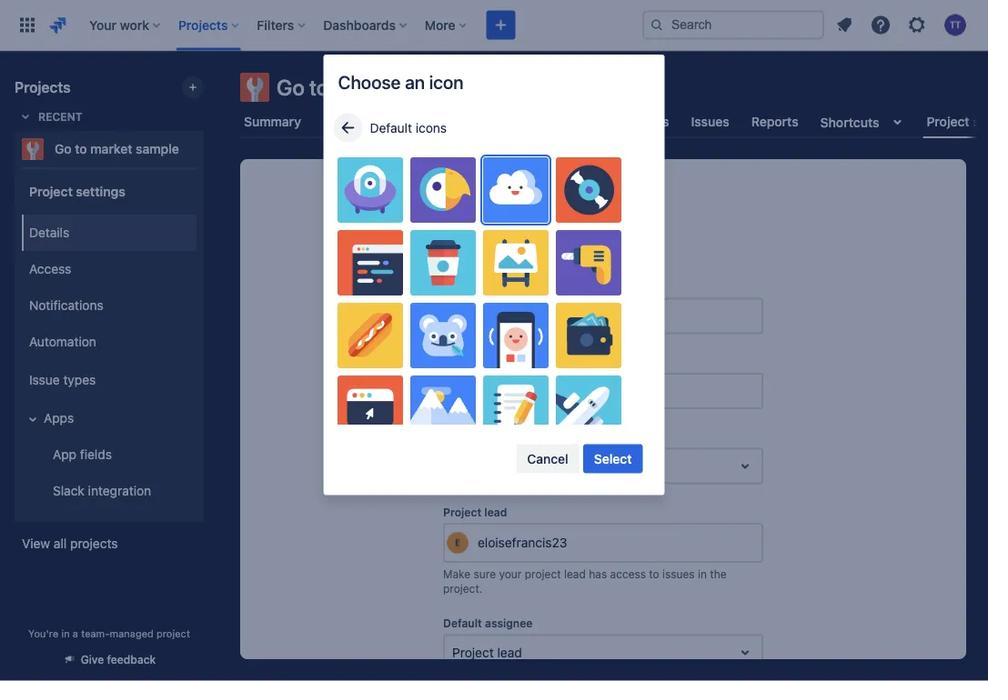 Task type: describe. For each thing, give the bounding box(es) containing it.
an
[[405, 71, 425, 93]]

0 vertical spatial go
[[277, 75, 305, 100]]

Name field
[[445, 300, 762, 333]]

collapse recent projects image
[[15, 106, 36, 127]]

set
[[973, 114, 988, 129]]

choose an icon dialog
[[324, 55, 665, 496]]

icon inside dialog
[[429, 71, 464, 93]]

you're
[[28, 628, 58, 640]]

has
[[589, 568, 607, 581]]

1 horizontal spatial to
[[309, 75, 329, 100]]

view all projects link
[[15, 528, 204, 561]]

category
[[511, 459, 563, 474]]

notifications link
[[22, 288, 197, 324]]

Search field
[[642, 10, 824, 40]]

0 horizontal spatial in
[[61, 628, 70, 640]]

board
[[323, 114, 359, 129]]

calendar
[[424, 114, 478, 129]]

choose for choose an icon
[[338, 71, 401, 93]]

1 vertical spatial a
[[73, 628, 78, 640]]

project up details
[[29, 184, 73, 199]]

summary link
[[240, 106, 305, 138]]

make
[[443, 568, 471, 581]]

assignee
[[485, 618, 533, 631]]

default for default icons
[[370, 120, 412, 135]]

issue types link
[[22, 360, 197, 400]]

project inside tab list
[[927, 114, 970, 129]]

slack integration link
[[33, 473, 197, 510]]

icon inside button
[[615, 234, 641, 249]]

1 vertical spatial to
[[75, 142, 87, 157]]

in inside make sure your project lead has access to issues in the project.
[[698, 568, 707, 581]]

feedback
[[107, 654, 156, 667]]

give feedback
[[81, 654, 156, 667]]

issues
[[691, 114, 730, 129]]

fields
[[80, 447, 112, 462]]

automation
[[29, 335, 96, 350]]

you're in a team-managed project
[[28, 628, 190, 640]]

types
[[63, 373, 96, 388]]

calendar link
[[421, 106, 482, 138]]

choose for choose a category
[[452, 459, 497, 474]]

cancel
[[527, 451, 569, 466]]

managed
[[110, 628, 154, 640]]

group containing details
[[18, 209, 197, 515]]

open image
[[734, 642, 756, 664]]

to inside make sure your project lead has access to issues in the project.
[[649, 568, 659, 581]]

recent
[[38, 110, 82, 123]]

issue types
[[29, 373, 96, 388]]

eloisefrancis23
[[478, 536, 567, 551]]

notifications
[[29, 298, 103, 313]]

expand image
[[22, 409, 44, 430]]

icons
[[416, 120, 447, 135]]

project avatar image
[[545, 96, 662, 212]]

sure
[[474, 568, 496, 581]]

view
[[22, 536, 50, 551]]

category
[[443, 431, 493, 444]]

key
[[443, 356, 463, 369]]

projects
[[70, 536, 118, 551]]

issues link
[[688, 106, 733, 138]]

0 horizontal spatial project
[[156, 628, 190, 640]]

lead inside make sure your project lead has access to issues in the project.
[[564, 568, 586, 581]]

app fields link
[[33, 437, 197, 473]]

give feedback button
[[52, 645, 167, 675]]

list link
[[377, 106, 406, 138]]

issue
[[29, 373, 60, 388]]

projects
[[15, 79, 71, 96]]

reports link
[[748, 106, 802, 138]]

0 vertical spatial project lead
[[443, 506, 507, 519]]

go back image
[[337, 117, 359, 139]]

0 horizontal spatial go to market sample
[[55, 142, 179, 157]]



Task type: locate. For each thing, give the bounding box(es) containing it.
lead left has
[[564, 568, 586, 581]]

project lead
[[443, 506, 507, 519], [452, 646, 522, 661]]

icon right the change
[[615, 234, 641, 249]]

details
[[29, 225, 69, 240]]

access link
[[22, 251, 197, 288]]

view all projects
[[22, 536, 118, 551]]

change icon
[[566, 234, 641, 249]]

0 vertical spatial sample
[[406, 75, 476, 100]]

0 vertical spatial choose
[[338, 71, 401, 93]]

0 horizontal spatial a
[[73, 628, 78, 640]]

access
[[610, 568, 646, 581]]

project left "set" at the top
[[927, 114, 970, 129]]

0 vertical spatial market
[[333, 75, 401, 100]]

market up the settings
[[90, 142, 132, 157]]

1 horizontal spatial go to market sample
[[277, 75, 476, 100]]

1 vertical spatial icon
[[615, 234, 641, 249]]

lead up eloisefrancis23
[[484, 506, 507, 519]]

1 horizontal spatial market
[[333, 75, 401, 100]]

change icon button
[[555, 227, 652, 256]]

1 horizontal spatial icon
[[615, 234, 641, 249]]

default down project.
[[443, 618, 482, 631]]

icon right an on the left
[[429, 71, 464, 93]]

app
[[53, 447, 77, 462]]

tab list containing project set
[[229, 106, 988, 138]]

1 vertical spatial market
[[90, 142, 132, 157]]

team-
[[81, 628, 110, 640]]

0 horizontal spatial market
[[90, 142, 132, 157]]

1 vertical spatial lead
[[564, 568, 586, 581]]

1 horizontal spatial default
[[443, 618, 482, 631]]

default inside the choose an icon dialog
[[370, 120, 412, 135]]

project lead up the eloisefrancis23 image
[[443, 506, 507, 519]]

1 horizontal spatial go
[[277, 75, 305, 100]]

board link
[[319, 106, 362, 138]]

0 vertical spatial default
[[370, 120, 412, 135]]

0 horizontal spatial go
[[55, 142, 72, 157]]

select
[[594, 451, 632, 466]]

summary
[[244, 114, 301, 129]]

go to market sample
[[277, 75, 476, 100], [55, 142, 179, 157]]

2 group from the top
[[18, 209, 197, 515]]

choose up list
[[338, 71, 401, 93]]

banner
[[0, 0, 988, 51]]

1 vertical spatial choose
[[452, 459, 497, 474]]

1 horizontal spatial a
[[501, 459, 507, 474]]

your
[[499, 568, 522, 581]]

choose an icon
[[338, 71, 464, 93]]

default assignee
[[443, 618, 533, 631]]

project right managed
[[156, 628, 190, 640]]

app fields
[[53, 447, 112, 462]]

project right your
[[525, 568, 561, 581]]

to left issues
[[649, 568, 659, 581]]

0 vertical spatial go to market sample
[[277, 75, 476, 100]]

go
[[277, 75, 305, 100], [55, 142, 72, 157]]

2 horizontal spatial to
[[649, 568, 659, 581]]

reports
[[751, 114, 799, 129]]

automation link
[[22, 324, 197, 360]]

primary element
[[11, 0, 642, 51]]

1 vertical spatial sample
[[136, 142, 179, 157]]

open image
[[734, 456, 756, 478]]

create image
[[490, 14, 512, 36]]

project up the eloisefrancis23 image
[[443, 506, 482, 519]]

to
[[309, 75, 329, 100], [75, 142, 87, 157], [649, 568, 659, 581]]

project settings
[[29, 184, 125, 199]]

in right the 'you're'
[[61, 628, 70, 640]]

0 vertical spatial to
[[309, 75, 329, 100]]

1 vertical spatial project
[[156, 628, 190, 640]]

search image
[[650, 18, 664, 32]]

slack
[[53, 484, 85, 499]]

0 horizontal spatial choose
[[338, 71, 401, 93]]

go up summary
[[277, 75, 305, 100]]

pages link
[[629, 106, 673, 138]]

pages
[[633, 114, 669, 129]]

apps
[[44, 411, 74, 426]]

sample
[[406, 75, 476, 100], [136, 142, 179, 157]]

a left category
[[501, 459, 507, 474]]

go down the recent at the left top of the page
[[55, 142, 72, 157]]

1 vertical spatial go to market sample
[[55, 142, 179, 157]]

group containing project settings
[[18, 167, 197, 521]]

0 vertical spatial project
[[525, 568, 561, 581]]

Key field
[[445, 375, 762, 408]]

integration
[[88, 484, 151, 499]]

tab list
[[229, 106, 988, 138]]

0 horizontal spatial sample
[[136, 142, 179, 157]]

project down default assignee in the bottom of the page
[[452, 646, 494, 661]]

0 vertical spatial in
[[698, 568, 707, 581]]

default
[[370, 120, 412, 135], [443, 618, 482, 631]]

0 horizontal spatial to
[[75, 142, 87, 157]]

go to market sample link
[[15, 131, 197, 167]]

1 vertical spatial go
[[55, 142, 72, 157]]

0 vertical spatial lead
[[484, 506, 507, 519]]

project.
[[443, 583, 483, 596]]

all
[[54, 536, 67, 551]]

group
[[18, 167, 197, 521], [18, 209, 197, 515]]

1 horizontal spatial in
[[698, 568, 707, 581]]

1 horizontal spatial sample
[[406, 75, 476, 100]]

jira image
[[47, 14, 69, 36], [47, 14, 69, 36]]

1 vertical spatial in
[[61, 628, 70, 640]]

a left team-
[[73, 628, 78, 640]]

cancel button
[[516, 445, 580, 474]]

the
[[710, 568, 727, 581]]

make sure your project lead has access to issues in the project.
[[443, 568, 727, 596]]

go to market sample up the settings
[[55, 142, 179, 157]]

project
[[927, 114, 970, 129], [29, 184, 73, 199], [443, 506, 482, 519], [452, 646, 494, 661]]

choose a category
[[452, 459, 563, 474]]

lead
[[484, 506, 507, 519], [564, 568, 586, 581], [497, 646, 522, 661]]

default icons
[[370, 120, 447, 135]]

choose inside dialog
[[338, 71, 401, 93]]

a
[[501, 459, 507, 474], [73, 628, 78, 640]]

settings
[[76, 184, 125, 199]]

1 vertical spatial project lead
[[452, 646, 522, 661]]

0 vertical spatial icon
[[429, 71, 464, 93]]

2 vertical spatial to
[[649, 568, 659, 581]]

project inside make sure your project lead has access to issues in the project.
[[525, 568, 561, 581]]

choose
[[338, 71, 401, 93], [452, 459, 497, 474]]

apps button
[[22, 400, 197, 437]]

select a default avatar option group
[[334, 150, 655, 448]]

1 horizontal spatial project
[[525, 568, 561, 581]]

project
[[525, 568, 561, 581], [156, 628, 190, 640]]

1 horizontal spatial choose
[[452, 459, 497, 474]]

eloisefrancis23 image
[[447, 533, 469, 555]]

in
[[698, 568, 707, 581], [61, 628, 70, 640]]

1 vertical spatial default
[[443, 618, 482, 631]]

icon
[[429, 71, 464, 93], [615, 234, 641, 249]]

issues
[[663, 568, 695, 581]]

to down the recent at the left top of the page
[[75, 142, 87, 157]]

change
[[566, 234, 612, 249]]

access
[[29, 262, 71, 277]]

0 vertical spatial a
[[501, 459, 507, 474]]

list
[[381, 114, 402, 129]]

in left "the"
[[698, 568, 707, 581]]

project lead down default assignee in the bottom of the page
[[452, 646, 522, 661]]

2 vertical spatial lead
[[497, 646, 522, 661]]

details link
[[22, 215, 197, 251]]

to up board
[[309, 75, 329, 100]]

select button
[[583, 445, 643, 474]]

default for default assignee
[[443, 618, 482, 631]]

go to market sample up list
[[277, 75, 476, 100]]

default left icons
[[370, 120, 412, 135]]

market up list
[[333, 75, 401, 100]]

name
[[443, 281, 474, 294]]

1 group from the top
[[18, 167, 197, 521]]

slack integration
[[53, 484, 151, 499]]

give
[[81, 654, 104, 667]]

0 horizontal spatial default
[[370, 120, 412, 135]]

lead down assignee
[[497, 646, 522, 661]]

project set
[[927, 114, 988, 129]]

choose down category
[[452, 459, 497, 474]]

market
[[333, 75, 401, 100], [90, 142, 132, 157]]

0 horizontal spatial icon
[[429, 71, 464, 93]]



Task type: vqa. For each thing, say whether or not it's contained in the screenshot.
fields
yes



